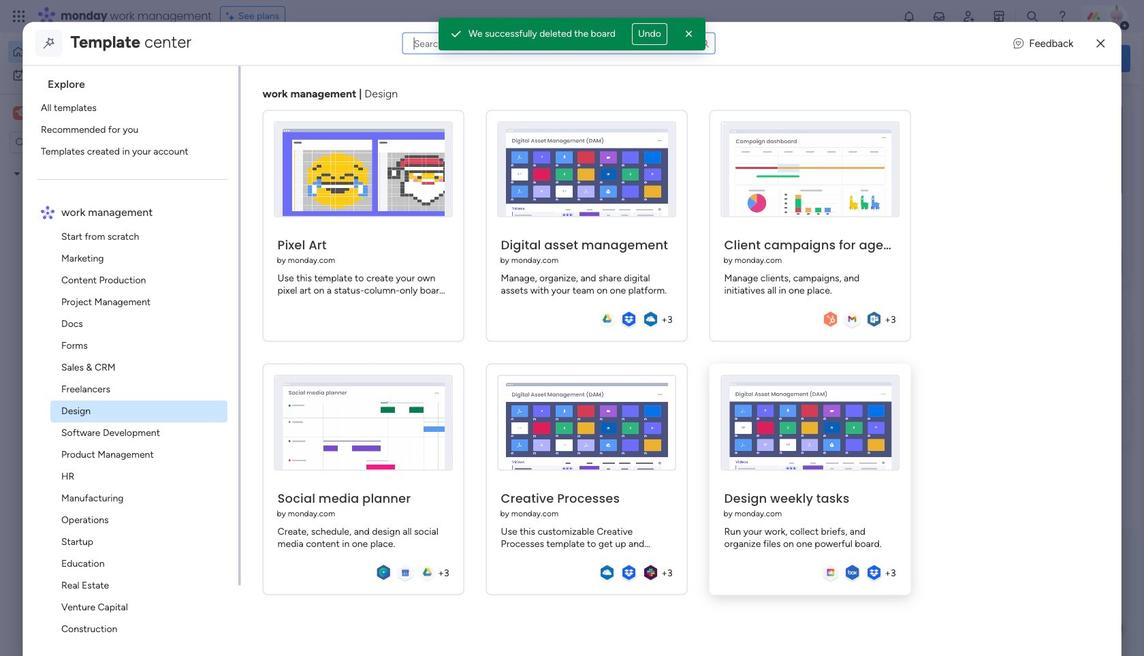 Task type: locate. For each thing, give the bounding box(es) containing it.
ruby anderson image
[[1106, 5, 1128, 27]]

search image
[[700, 38, 710, 49]]

0 horizontal spatial component image
[[228, 270, 240, 282]]

explore element
[[37, 97, 238, 162]]

1 vertical spatial option
[[8, 64, 166, 86]]

caret down image
[[14, 169, 20, 178]]

public board image
[[228, 249, 243, 264], [453, 249, 468, 264]]

2 component image from the left
[[616, 431, 627, 444]]

0 horizontal spatial public board image
[[228, 249, 243, 264]]

list box
[[28, 65, 241, 656], [0, 159, 174, 369]]

2 public board image from the left
[[453, 249, 468, 264]]

option
[[8, 41, 166, 63], [8, 64, 166, 86], [0, 161, 174, 164]]

workspace image
[[13, 106, 27, 121], [233, 411, 266, 444]]

close image
[[683, 27, 696, 41], [1097, 38, 1105, 48]]

0 vertical spatial workspace image
[[13, 106, 27, 121]]

1 public board image from the left
[[228, 249, 243, 264]]

None search field
[[402, 32, 716, 54]]

workspace image
[[15, 106, 25, 121], [573, 411, 606, 444], [581, 415, 598, 440]]

heading
[[37, 65, 238, 97]]

public board image for 2nd component image
[[453, 249, 468, 264]]

1 horizontal spatial component image
[[453, 270, 465, 282]]

component image
[[275, 431, 287, 444], [616, 431, 627, 444]]

1 horizontal spatial public board image
[[453, 249, 468, 264]]

invite members image
[[963, 10, 976, 23]]

1 horizontal spatial component image
[[616, 431, 627, 444]]

templates image image
[[939, 103, 1119, 197]]

notifications image
[[903, 10, 916, 23]]

1 horizontal spatial workspace image
[[233, 411, 266, 444]]

search everything image
[[1026, 10, 1040, 23]]

help image
[[1056, 10, 1070, 23]]

quick search results list box
[[211, 127, 894, 308]]

help center element
[[927, 391, 1131, 445]]

1 horizontal spatial close image
[[1097, 38, 1105, 48]]

0 horizontal spatial component image
[[275, 431, 287, 444]]

getting started element
[[927, 325, 1131, 380]]

workspace selection element
[[13, 105, 49, 121]]

alert
[[439, 18, 706, 50]]

component image
[[228, 270, 240, 282], [453, 270, 465, 282]]



Task type: vqa. For each thing, say whether or not it's contained in the screenshot.
Public board image
yes



Task type: describe. For each thing, give the bounding box(es) containing it.
v2 user feedback image
[[938, 51, 948, 66]]

add to favorites image
[[631, 249, 645, 263]]

select product image
[[12, 10, 26, 23]]

Search in workspace field
[[29, 135, 114, 150]]

0 vertical spatial option
[[8, 41, 166, 63]]

2 component image from the left
[[453, 270, 465, 282]]

Search by template name, creator or description search field
[[402, 32, 716, 54]]

update feed image
[[933, 10, 946, 23]]

1 component image from the left
[[275, 431, 287, 444]]

0 horizontal spatial close image
[[683, 27, 696, 41]]

1 vertical spatial workspace image
[[233, 411, 266, 444]]

v2 user feedback image
[[1014, 36, 1024, 51]]

v2 bolt switch image
[[1044, 51, 1052, 66]]

public board image for first component image
[[228, 249, 243, 264]]

monday marketplace image
[[993, 10, 1006, 23]]

work management templates element
[[37, 226, 238, 656]]

see plans image
[[226, 9, 238, 24]]

2 vertical spatial option
[[0, 161, 174, 164]]

0 horizontal spatial workspace image
[[13, 106, 27, 121]]

1 component image from the left
[[228, 270, 240, 282]]



